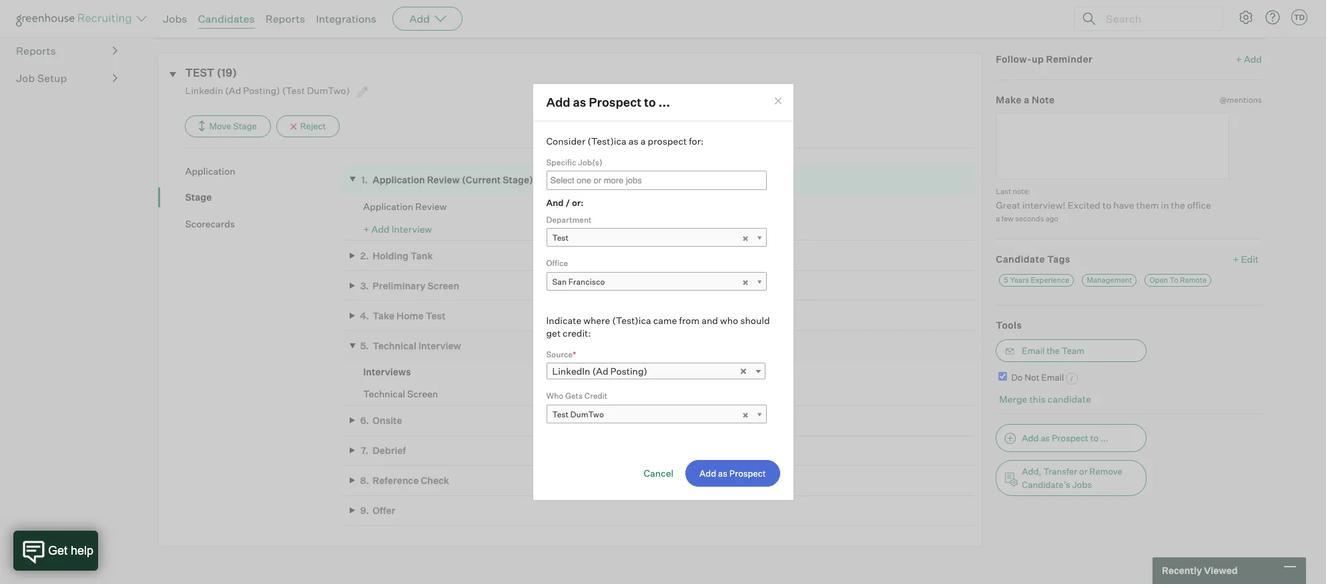 Task type: vqa. For each thing, say whether or not it's contained in the screenshot.
Designer (50)
no



Task type: locate. For each thing, give the bounding box(es) containing it.
1 vertical spatial reports link
[[16, 43, 118, 59]]

0 vertical spatial to
[[644, 95, 656, 110]]

1 horizontal spatial the
[[1171, 199, 1186, 211]]

0 vertical spatial add as prospect to ...
[[546, 95, 670, 110]]

(ad down (19)
[[225, 85, 241, 96]]

add, transfer or remove candidate's jobs button
[[996, 460, 1147, 496]]

test right home
[[426, 310, 446, 321]]

candidate's
[[1022, 480, 1071, 490]]

screen down interviews
[[407, 389, 438, 400]]

the left the 'team'
[[1047, 346, 1060, 357]]

prospect inside button
[[1052, 433, 1089, 444]]

1 horizontal spatial to
[[1091, 433, 1099, 444]]

Do Not Email checkbox
[[999, 373, 1008, 381]]

0 vertical spatial +
[[1236, 54, 1242, 65]]

jobs inside add, transfer or remove candidate's jobs
[[1072, 480, 1092, 490]]

0 horizontal spatial the
[[1047, 346, 1060, 357]]

as up the add,
[[1041, 433, 1050, 444]]

add
[[409, 12, 430, 25], [1244, 54, 1262, 65], [546, 95, 571, 110], [372, 224, 390, 235], [1022, 433, 1039, 444]]

0 horizontal spatial linkedin
[[328, 16, 366, 27]]

1 vertical spatial jobs
[[1072, 480, 1092, 490]]

application
[[185, 165, 235, 177], [373, 174, 425, 185], [363, 201, 413, 212]]

in
[[1161, 199, 1169, 211]]

*
[[573, 350, 576, 360]]

1 horizontal spatial jobs
[[1072, 480, 1092, 490]]

a inside dialog
[[641, 136, 646, 147]]

edit
[[1241, 254, 1259, 265]]

the
[[1171, 199, 1186, 211], [1047, 346, 1060, 357]]

1 vertical spatial add as prospect to ...
[[1022, 433, 1109, 444]]

1 horizontal spatial (ad
[[593, 366, 609, 377]]

a inside last note: great interview! excited to have them in the office a few seconds ago
[[996, 214, 1000, 224]]

2 vertical spatial test
[[552, 410, 569, 420]]

email right not
[[1042, 373, 1064, 383]]

0 vertical spatial prospect
[[589, 95, 642, 110]]

note:
[[1013, 187, 1031, 196]]

email inside button
[[1022, 346, 1045, 357]]

1 horizontal spatial stage
[[233, 121, 257, 131]]

none submit inside the add as prospect to ... dialog
[[686, 460, 780, 487]]

prospect
[[648, 136, 687, 147]]

as left the prospect
[[629, 136, 639, 147]]

tools
[[996, 320, 1022, 331]]

linkedin (ad posting) link
[[546, 363, 765, 380]]

specific job(s)
[[546, 157, 603, 167]]

+ for + add interview
[[363, 224, 370, 235]]

1 vertical spatial a
[[641, 136, 646, 147]]

0 vertical spatial a
[[1024, 94, 1030, 105]]

a left note
[[1024, 94, 1030, 105]]

interview down 'application review'
[[392, 224, 432, 235]]

1 vertical spatial the
[[1047, 346, 1060, 357]]

team
[[1062, 346, 1085, 357]]

+ up 2.
[[363, 224, 370, 235]]

interview for + add interview
[[392, 224, 432, 235]]

pipeline
[[16, 17, 56, 30]]

...
[[659, 95, 670, 110], [1101, 433, 1109, 444]]

review down 1. application review (current stage)
[[415, 201, 447, 212]]

job right 1
[[178, 16, 194, 27]]

0 horizontal spatial jobs
[[163, 12, 187, 25]]

the inside button
[[1047, 346, 1060, 357]]

holding
[[373, 250, 409, 261]]

application down move
[[185, 165, 235, 177]]

stage up scorecards
[[185, 192, 212, 203]]

0 vertical spatial the
[[1171, 199, 1186, 211]]

1 horizontal spatial reports
[[265, 12, 305, 25]]

0 vertical spatial jobs
[[163, 12, 187, 25]]

stage inside "button"
[[233, 121, 257, 131]]

1 vertical spatial reports
[[16, 44, 56, 58]]

2 horizontal spatial as
[[1041, 433, 1050, 444]]

stage
[[233, 121, 257, 131], [185, 192, 212, 203]]

open to remote
[[1150, 276, 1207, 285]]

0 vertical spatial linkedin
[[328, 16, 366, 27]]

2 horizontal spatial to
[[1103, 199, 1112, 211]]

0 horizontal spatial stage
[[185, 192, 212, 203]]

3.
[[360, 280, 369, 291]]

8.
[[360, 475, 369, 487]]

1 vertical spatial +
[[363, 224, 370, 235]]

0 vertical spatial posting)
[[243, 85, 280, 96]]

1 horizontal spatial prospect
[[1052, 433, 1089, 444]]

recently viewed
[[1162, 566, 1238, 577]]

2 horizontal spatial a
[[1024, 94, 1030, 105]]

few
[[1002, 214, 1014, 224]]

to left the have
[[1103, 199, 1112, 211]]

credit:
[[563, 328, 591, 339]]

applied on  nov 2, 2023 |
[[542, 174, 650, 185]]

1 horizontal spatial reports link
[[265, 12, 305, 25]]

None text field
[[158, 0, 291, 1], [547, 172, 734, 189], [158, 0, 291, 1], [547, 172, 734, 189]]

1 vertical spatial stage
[[185, 192, 212, 203]]

test dumtwo link
[[546, 405, 767, 424]]

1 vertical spatial posting)
[[611, 366, 648, 377]]

a left the prospect
[[641, 136, 646, 147]]

candidates
[[198, 12, 255, 25]]

greenhouse recruiting image
[[16, 11, 136, 27]]

4.
[[360, 310, 369, 321]]

3. preliminary screen
[[360, 280, 460, 291]]

0 vertical spatial ...
[[659, 95, 670, 110]]

0 horizontal spatial add as prospect to ...
[[546, 95, 670, 110]]

1 vertical spatial linkedin
[[552, 366, 590, 377]]

2 vertical spatial a
[[996, 214, 1000, 224]]

0 horizontal spatial prospect
[[589, 95, 642, 110]]

1 horizontal spatial add as prospect to ...
[[1022, 433, 1109, 444]]

+ edit link
[[1230, 251, 1262, 269]]

0 vertical spatial reports
[[265, 12, 305, 25]]

(test)ica inside indicate where (test)ica came from and who should get credit:
[[612, 315, 651, 326]]

1 horizontal spatial job
[[178, 16, 194, 27]]

screen
[[428, 280, 460, 291], [407, 389, 438, 400]]

1 vertical spatial to
[[1103, 199, 1112, 211]]

1 horizontal spatial ...
[[1101, 433, 1109, 444]]

experience
[[1031, 276, 1070, 285]]

onsite
[[373, 415, 402, 427]]

add as prospect to ... inside button
[[1022, 433, 1109, 444]]

application for application review
[[363, 201, 413, 212]]

posting) for linkedin
[[611, 366, 648, 377]]

... up remove
[[1101, 433, 1109, 444]]

... up the prospect
[[659, 95, 670, 110]]

posting) up test dumtwo link
[[611, 366, 648, 377]]

1 vertical spatial screen
[[407, 389, 438, 400]]

job left setup
[[16, 72, 35, 85]]

1 vertical spatial (ad
[[593, 366, 609, 377]]

home
[[397, 310, 424, 321]]

last note: great interview! excited to have them in the office a few seconds ago
[[996, 187, 1212, 224]]

application inside application link
[[185, 165, 235, 177]]

do
[[1012, 373, 1023, 383]]

reports link
[[265, 12, 305, 25], [16, 43, 118, 59]]

1 vertical spatial prospect
[[1052, 433, 1089, 444]]

to inside dialog
[[644, 95, 656, 110]]

to up the prospect
[[644, 95, 656, 110]]

a
[[1024, 94, 1030, 105], [641, 136, 646, 147], [996, 214, 1000, 224]]

0 vertical spatial (ad
[[225, 85, 241, 96]]

9.
[[360, 505, 369, 517]]

to up remove
[[1091, 433, 1099, 444]]

nov
[[591, 174, 609, 185]]

technical down interviews
[[363, 389, 405, 400]]

0 horizontal spatial to
[[644, 95, 656, 110]]

0 vertical spatial test
[[552, 233, 569, 243]]

as up the consider
[[573, 95, 587, 110]]

2,
[[611, 174, 619, 185]]

1 horizontal spatial posting)
[[611, 366, 648, 377]]

linkedin (ad posting)
[[552, 366, 648, 377]]

activity
[[210, 16, 243, 27]]

+ left edit in the top right of the page
[[1233, 254, 1239, 265]]

td button
[[1292, 9, 1308, 25]]

integrations
[[316, 12, 377, 25]]

reports
[[265, 12, 305, 25], [16, 44, 56, 58]]

0 horizontal spatial (ad
[[225, 85, 241, 96]]

add as prospect to ... up consider (test)ica as a prospect for:
[[546, 95, 670, 110]]

seconds
[[1016, 214, 1044, 224]]

add as prospect to ... up transfer
[[1022, 433, 1109, 444]]

application up + add interview
[[363, 201, 413, 212]]

1.
[[361, 174, 368, 185]]

stage link
[[185, 191, 343, 204]]

interview down home
[[419, 340, 461, 352]]

dumtwo
[[571, 410, 604, 420]]

consider (test)ica as a prospect for:
[[546, 136, 704, 147]]

posting) inside the add as prospect to ... dialog
[[611, 366, 648, 377]]

0 vertical spatial email
[[1022, 346, 1045, 357]]

move stage button
[[185, 115, 271, 137]]

on 1 job link
[[158, 16, 194, 35]]

remote
[[1180, 276, 1207, 285]]

prospect up consider (test)ica as a prospect for:
[[589, 95, 642, 110]]

1 horizontal spatial linkedin
[[552, 366, 590, 377]]

1 vertical spatial test
[[426, 310, 446, 321]]

posting) left (test at left
[[243, 85, 280, 96]]

screen down tank
[[428, 280, 460, 291]]

1 vertical spatial review
[[415, 201, 447, 212]]

linkedin
[[185, 85, 223, 96]]

0 horizontal spatial posting)
[[243, 85, 280, 96]]

linkedin inside the add as prospect to ... dialog
[[552, 366, 590, 377]]

linkedin down *
[[552, 366, 590, 377]]

(ad up the credit
[[593, 366, 609, 377]]

/
[[566, 198, 570, 208]]

linkedin right details
[[328, 16, 366, 27]]

0 horizontal spatial job
[[16, 72, 35, 85]]

a left few
[[996, 214, 1000, 224]]

add as prospect to ... dialog
[[532, 84, 794, 501]]

reports link for integrations link
[[265, 12, 305, 25]]

+ add
[[1236, 54, 1262, 65]]

add inside button
[[1022, 433, 1039, 444]]

specific
[[546, 157, 576, 167]]

job
[[178, 16, 194, 27], [16, 72, 35, 85]]

job(s)
[[578, 157, 603, 167]]

1 vertical spatial interview
[[419, 340, 461, 352]]

1 horizontal spatial a
[[996, 214, 1000, 224]]

2023
[[621, 174, 643, 185]]

1 vertical spatial as
[[629, 136, 639, 147]]

jobs link
[[163, 12, 187, 25]]

candidates link
[[198, 12, 255, 25]]

test for test
[[552, 233, 569, 243]]

the right in
[[1171, 199, 1186, 211]]

2 vertical spatial to
[[1091, 433, 1099, 444]]

stage right move
[[233, 121, 257, 131]]

0 horizontal spatial ...
[[659, 95, 670, 110]]

0 vertical spatial stage
[[233, 121, 257, 131]]

1 vertical spatial ...
[[1101, 433, 1109, 444]]

email up not
[[1022, 346, 1045, 357]]

technical
[[373, 340, 417, 352], [363, 389, 405, 400]]

test down the who
[[552, 410, 569, 420]]

2 vertical spatial +
[[1233, 254, 1239, 265]]

scorecards link
[[185, 217, 343, 231]]

0 vertical spatial reports link
[[265, 12, 305, 25]]

and
[[546, 198, 564, 208]]

None text field
[[996, 113, 1230, 180]]

2 vertical spatial as
[[1041, 433, 1050, 444]]

jobs
[[163, 12, 187, 25], [1072, 480, 1092, 490]]

None submit
[[686, 460, 780, 487]]

0 vertical spatial (test)ica
[[588, 136, 627, 147]]

(test)ica up the job(s) in the top of the page
[[588, 136, 627, 147]]

review left (current
[[427, 174, 460, 185]]

gets
[[565, 391, 583, 401]]

td
[[1294, 13, 1305, 22]]

0 horizontal spatial as
[[573, 95, 587, 110]]

technical up interviews
[[373, 340, 417, 352]]

up
[[1032, 54, 1044, 65]]

san
[[552, 277, 567, 287]]

prospect up transfer
[[1052, 433, 1089, 444]]

test down department
[[552, 233, 569, 243]]

1 vertical spatial (test)ica
[[612, 315, 651, 326]]

(ad inside the add as prospect to ... dialog
[[593, 366, 609, 377]]

0 vertical spatial as
[[573, 95, 587, 110]]

0 vertical spatial interview
[[392, 224, 432, 235]]

0 horizontal spatial a
[[641, 136, 646, 147]]

cancel link
[[644, 468, 674, 479]]

(ad for linkedin
[[593, 366, 609, 377]]

take
[[373, 310, 395, 321]]

reminder
[[1047, 54, 1093, 65]]

posting) for linkedin
[[243, 85, 280, 96]]

5 years experience
[[1004, 276, 1070, 285]]

and / or:
[[546, 198, 584, 208]]

+ edit
[[1233, 254, 1259, 265]]

posting)
[[243, 85, 280, 96], [611, 366, 648, 377]]

+ down following link
[[1236, 54, 1242, 65]]

(test)ica left came
[[612, 315, 651, 326]]

0 vertical spatial job
[[178, 16, 194, 27]]

0 horizontal spatial reports link
[[16, 43, 118, 59]]

note
[[1032, 94, 1055, 105]]



Task type: describe. For each thing, give the bounding box(es) containing it.
to inside last note: great interview! excited to have them in the office a few seconds ago
[[1103, 199, 1112, 211]]

interview!
[[1023, 199, 1066, 211]]

interviews
[[363, 366, 411, 378]]

activity feed
[[210, 16, 267, 27]]

+ add interview link
[[363, 224, 432, 235]]

details
[[282, 16, 313, 27]]

to inside button
[[1091, 433, 1099, 444]]

@mentions
[[1220, 95, 1262, 105]]

1 vertical spatial technical
[[363, 389, 405, 400]]

add inside popup button
[[409, 12, 430, 25]]

cancel
[[644, 468, 674, 479]]

candidate
[[1048, 394, 1092, 405]]

integrations link
[[316, 12, 377, 25]]

to
[[1170, 276, 1179, 285]]

1 vertical spatial job
[[16, 72, 35, 85]]

... inside dialog
[[659, 95, 670, 110]]

+ for + edit
[[1233, 254, 1239, 265]]

move stage
[[209, 121, 257, 131]]

(test
[[282, 85, 305, 96]]

merge this candidate link
[[1000, 394, 1092, 405]]

linkedin (ad posting) (test dumtwo)
[[185, 85, 352, 96]]

test for test dumtwo
[[552, 410, 569, 420]]

2. holding tank
[[360, 250, 433, 261]]

0 vertical spatial screen
[[428, 280, 460, 291]]

(ad for linkedin
[[225, 85, 241, 96]]

as inside button
[[1041, 433, 1050, 444]]

for:
[[689, 136, 704, 147]]

application link
[[185, 165, 343, 178]]

do not email
[[1012, 373, 1064, 383]]

add,
[[1022, 466, 1042, 477]]

reports link for job setup link
[[16, 43, 118, 59]]

technical screen
[[363, 389, 438, 400]]

tank
[[411, 250, 433, 261]]

1. application review (current stage)
[[361, 174, 533, 185]]

candidate
[[996, 254, 1045, 265]]

reference
[[373, 475, 419, 487]]

2.
[[360, 250, 369, 261]]

interview for 5. technical interview
[[419, 340, 461, 352]]

following link
[[1220, 17, 1262, 30]]

7. debrief
[[361, 445, 406, 457]]

1
[[172, 16, 176, 27]]

(19)
[[217, 66, 237, 80]]

or:
[[572, 198, 584, 208]]

test
[[185, 66, 215, 80]]

stage)
[[503, 174, 533, 185]]

office
[[546, 258, 568, 268]]

francisco
[[569, 277, 605, 287]]

excited
[[1068, 199, 1101, 211]]

them
[[1137, 199, 1159, 211]]

add inside dialog
[[546, 95, 571, 110]]

consider
[[546, 136, 586, 147]]

9. offer
[[360, 505, 395, 517]]

test link
[[546, 228, 767, 248]]

remove
[[1090, 466, 1123, 477]]

8. reference check
[[360, 475, 449, 487]]

on
[[158, 16, 170, 27]]

not
[[1025, 373, 1040, 383]]

linkedin for linkedin (ad posting)
[[552, 366, 590, 377]]

linkedin for linkedin link
[[328, 16, 366, 27]]

job setup link
[[16, 70, 118, 86]]

indicate where (test)ica came from and who should get credit:
[[546, 315, 770, 339]]

candidate tags
[[996, 254, 1071, 265]]

email the team button
[[996, 340, 1147, 363]]

add, transfer or remove candidate's jobs
[[1022, 466, 1123, 490]]

transfer
[[1044, 466, 1078, 477]]

prospect inside dialog
[[589, 95, 642, 110]]

scorecards
[[185, 218, 235, 230]]

merge
[[1000, 394, 1028, 405]]

0 vertical spatial review
[[427, 174, 460, 185]]

5 years experience link
[[1000, 274, 1074, 287]]

add as prospect to ... button
[[996, 424, 1147, 452]]

pipeline link
[[16, 15, 118, 32]]

configure image
[[1238, 9, 1254, 25]]

0 vertical spatial technical
[[373, 340, 417, 352]]

Search text field
[[1103, 9, 1211, 28]]

... inside button
[[1101, 433, 1109, 444]]

add as prospect to ... inside dialog
[[546, 95, 670, 110]]

source *
[[546, 350, 576, 360]]

indicate
[[546, 315, 582, 326]]

years
[[1010, 276, 1030, 285]]

5
[[1004, 276, 1009, 285]]

the inside last note: great interview! excited to have them in the office a few seconds ago
[[1171, 199, 1186, 211]]

reject
[[300, 121, 326, 131]]

following
[[1220, 18, 1262, 29]]

1 horizontal spatial as
[[629, 136, 639, 147]]

close image
[[773, 96, 784, 107]]

(current
[[462, 174, 501, 185]]

0 horizontal spatial reports
[[16, 44, 56, 58]]

reject button
[[276, 115, 340, 137]]

+ add link
[[1236, 53, 1262, 66]]

td button
[[1289, 7, 1311, 28]]

make
[[996, 94, 1022, 105]]

came
[[653, 315, 677, 326]]

application up 'application review'
[[373, 174, 425, 185]]

follow-
[[996, 54, 1032, 65]]

linkedin link
[[328, 16, 366, 35]]

1 vertical spatial email
[[1042, 373, 1064, 383]]

6.
[[360, 415, 369, 427]]

4. take home test
[[360, 310, 446, 321]]

application for application
[[185, 165, 235, 177]]

open
[[1150, 276, 1168, 285]]

@mentions link
[[1220, 93, 1262, 106]]

who gets credit
[[546, 391, 608, 401]]

+ for + add
[[1236, 54, 1242, 65]]

should
[[741, 315, 770, 326]]

last
[[996, 187, 1011, 196]]

on
[[578, 174, 589, 185]]

management
[[1087, 276, 1133, 285]]



